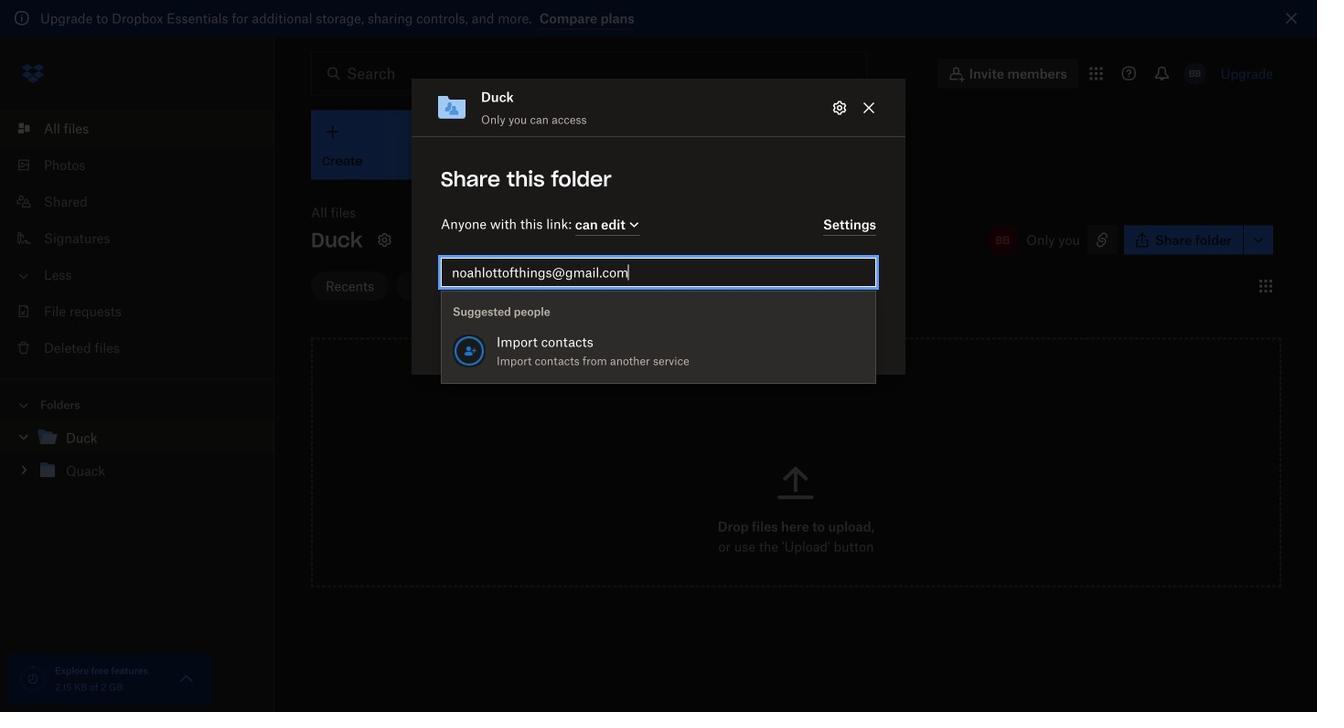 Task type: vqa. For each thing, say whether or not it's contained in the screenshot.
less image
yes



Task type: describe. For each thing, give the bounding box(es) containing it.
option inside sharing modal dialog
[[442, 327, 876, 376]]

Add an email or name text field
[[452, 263, 866, 283]]

sharing modal dialog
[[412, 79, 906, 521]]

dropbox image
[[15, 55, 51, 92]]



Task type: locate. For each thing, give the bounding box(es) containing it.
alert
[[0, 0, 1318, 37]]

group
[[0, 418, 275, 501]]

less image
[[15, 267, 33, 285]]

option
[[442, 327, 876, 376]]

list
[[0, 99, 275, 379]]

list item
[[0, 110, 275, 147]]



